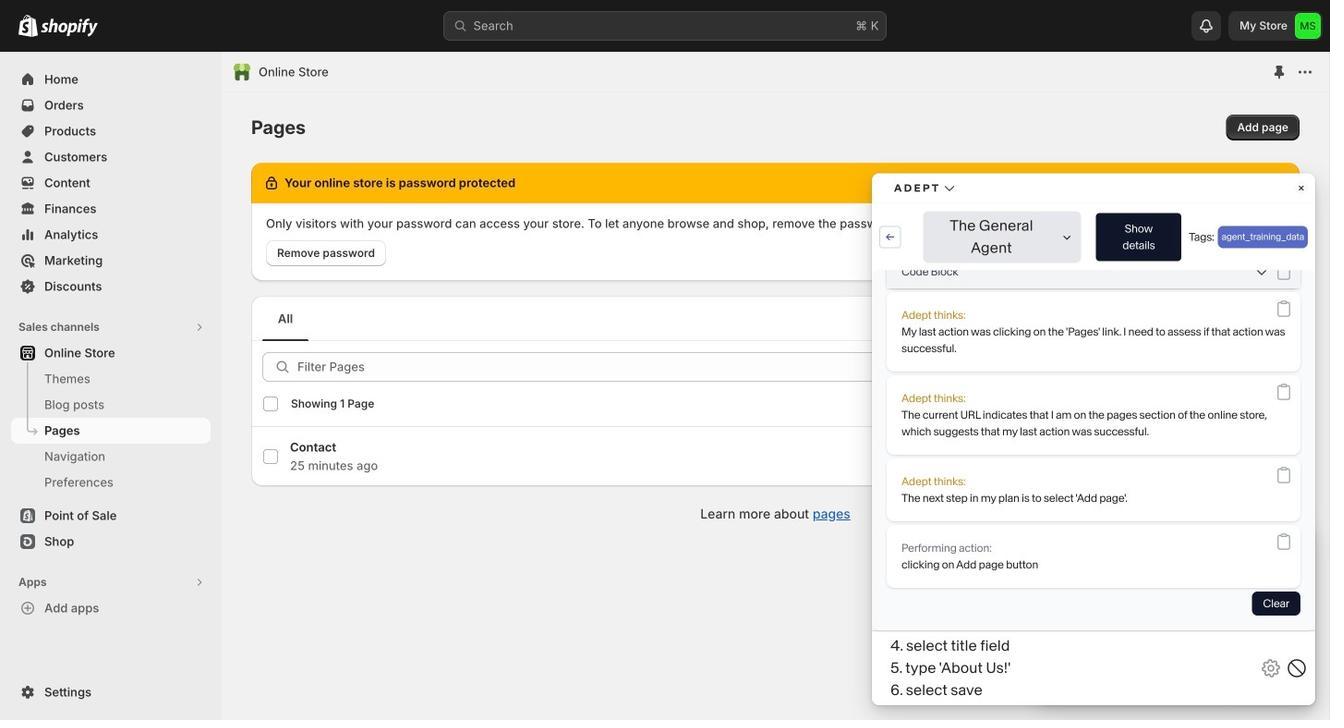 Task type: describe. For each thing, give the bounding box(es) containing it.
shopify image
[[41, 18, 98, 37]]

online store image
[[233, 63, 251, 81]]



Task type: vqa. For each thing, say whether or not it's contained in the screenshot.
dialog
yes



Task type: locate. For each thing, give the bounding box(es) containing it.
dialog
[[0, 28, 1331, 706]]



